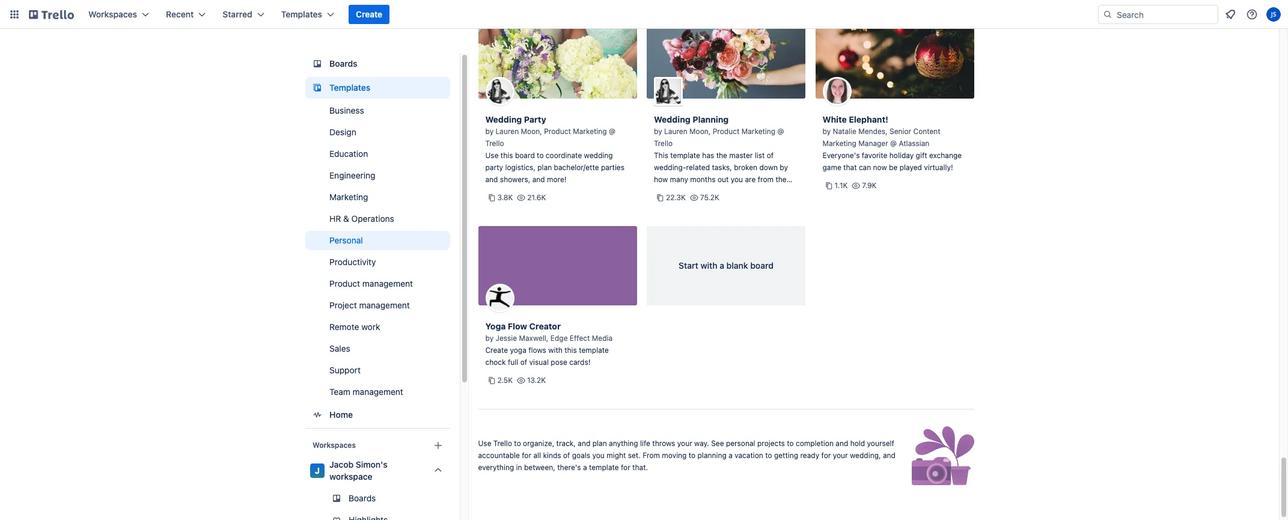 Task type: locate. For each thing, give the bounding box(es) containing it.
1 boards link from the top
[[305, 53, 450, 75]]

1 horizontal spatial lauren moon, product marketing @ trello image
[[654, 77, 683, 106]]

boards down workspace
[[349, 493, 376, 503]]

with right start
[[701, 260, 718, 271]]

templates
[[281, 9, 322, 19], [329, 82, 370, 93]]

1 horizontal spatial create
[[486, 346, 508, 355]]

operations
[[351, 214, 394, 224]]

gift
[[916, 151, 928, 160]]

trello up this
[[654, 139, 673, 148]]

1 lauren from the left
[[496, 127, 519, 136]]

product inside wedding planning by lauren moon, product marketing @ trello this template has the master list of wedding-related tasks, broken down by how many months out you are from the big day.
[[713, 127, 740, 136]]

wedding inside wedding planning by lauren moon, product marketing @ trello this template has the master list of wedding-related tasks, broken down by how many months out you are from the big day.
[[654, 114, 691, 124]]

1.1k
[[835, 181, 848, 190]]

lauren moon, product marketing @ trello image
[[486, 77, 515, 106], [654, 77, 683, 106]]

0 vertical spatial boards link
[[305, 53, 450, 75]]

1 vertical spatial templates
[[329, 82, 370, 93]]

marketing inside "white elephant! by natalie mendes, senior content marketing manager @ atlassian everyone's favorite holiday gift exchange game that can now be played virtually!"
[[823, 139, 857, 148]]

0 horizontal spatial with
[[549, 346, 563, 355]]

by
[[486, 127, 494, 136], [654, 127, 663, 136], [823, 127, 831, 136], [780, 163, 788, 172], [486, 334, 494, 343]]

0 vertical spatial templates
[[281, 9, 322, 19]]

1 horizontal spatial plan
[[593, 439, 607, 448]]

wedding left party
[[486, 114, 522, 124]]

open information menu image
[[1247, 8, 1259, 20]]

0 horizontal spatial create
[[356, 9, 383, 19]]

lauren for party
[[496, 127, 519, 136]]

lauren inside wedding party by lauren moon, product marketing @ trello use this board to coordinate wedding party logistics, plan bachelor/ette parties and showers, and more!
[[496, 127, 519, 136]]

1 vertical spatial the
[[776, 175, 787, 184]]

1 horizontal spatial workspaces
[[312, 441, 356, 450]]

board
[[515, 151, 535, 160], [751, 260, 774, 271]]

0 horizontal spatial a
[[583, 463, 587, 472]]

templates up business
[[329, 82, 370, 93]]

for left all
[[522, 451, 532, 460]]

1 vertical spatial of
[[521, 358, 528, 367]]

home link
[[305, 404, 450, 426]]

plan up more!
[[538, 163, 552, 172]]

blank
[[727, 260, 749, 271]]

management
[[362, 278, 413, 289], [359, 300, 410, 310], [353, 387, 403, 397]]

management down 'product management' link
[[359, 300, 410, 310]]

2 horizontal spatial for
[[822, 451, 831, 460]]

product for planning
[[713, 127, 740, 136]]

by up the party
[[486, 127, 494, 136]]

search image
[[1104, 10, 1113, 19]]

your up moving
[[678, 439, 693, 448]]

and up goals at the bottom
[[578, 439, 591, 448]]

0 vertical spatial your
[[678, 439, 693, 448]]

2 lauren from the left
[[665, 127, 688, 136]]

design
[[329, 127, 356, 137]]

product up coordinate
[[544, 127, 571, 136]]

1 moon, from the left
[[521, 127, 542, 136]]

all
[[534, 451, 541, 460]]

trello inside wedding planning by lauren moon, product marketing @ trello this template has the master list of wedding-related tasks, broken down by how many months out you are from the big day.
[[654, 139, 673, 148]]

game
[[823, 163, 842, 172]]

atlassian
[[899, 139, 930, 148]]

boards link down jacob simon's workspace
[[305, 489, 450, 508]]

1 wedding from the left
[[486, 114, 522, 124]]

simon's
[[356, 460, 388, 470]]

1 horizontal spatial a
[[720, 260, 725, 271]]

by up this
[[654, 127, 663, 136]]

personal
[[726, 439, 756, 448]]

0 horizontal spatial templates
[[281, 9, 322, 19]]

trello inside wedding party by lauren moon, product marketing @ trello use this board to coordinate wedding party logistics, plan bachelor/ette parties and showers, and more!
[[486, 139, 504, 148]]

management inside 'link'
[[353, 387, 403, 397]]

0 horizontal spatial moon,
[[521, 127, 542, 136]]

product management
[[329, 278, 413, 289]]

of inside use trello to organize, track, and plan anything life throws your way. see personal projects to completion and hold yourself accountable for all kinds of goals you might set. from moving to planning a vacation to getting ready for your wedding, and everything in between, there's a template for that.
[[564, 451, 570, 460]]

start
[[679, 260, 699, 271]]

marketing inside wedding party by lauren moon, product marketing @ trello use this board to coordinate wedding party logistics, plan bachelor/ette parties and showers, and more!
[[573, 127, 607, 136]]

of inside wedding planning by lauren moon, product marketing @ trello this template has the master list of wedding-related tasks, broken down by how many months out you are from the big day.
[[767, 151, 774, 160]]

content
[[914, 127, 941, 136]]

trello up the party
[[486, 139, 504, 148]]

0 horizontal spatial for
[[522, 451, 532, 460]]

2 wedding from the left
[[654, 114, 691, 124]]

0 horizontal spatial product
[[329, 278, 360, 289]]

management down productivity link
[[362, 278, 413, 289]]

marketing up the list on the right of the page
[[742, 127, 776, 136]]

1 horizontal spatial your
[[833, 451, 848, 460]]

set.
[[628, 451, 641, 460]]

3.8k
[[498, 193, 513, 202]]

by for wedding planning
[[654, 127, 663, 136]]

1 vertical spatial plan
[[593, 439, 607, 448]]

your left wedding,
[[833, 451, 848, 460]]

template down might
[[589, 463, 619, 472]]

1 vertical spatial you
[[593, 451, 605, 460]]

by down yoga
[[486, 334, 494, 343]]

template board image
[[310, 81, 324, 95]]

@ up wedding
[[609, 127, 616, 136]]

moon, down party
[[521, 127, 542, 136]]

flow
[[508, 321, 527, 331]]

moon, down the planning
[[690, 127, 711, 136]]

anything
[[609, 439, 639, 448]]

create inside yoga flow creator by jessie maxwell, edge effect media create yoga flows with this template chock full of visual pose cards!
[[486, 346, 508, 355]]

with up pose
[[549, 346, 563, 355]]

can
[[859, 163, 872, 172]]

you left are
[[731, 175, 743, 184]]

1 vertical spatial board
[[751, 260, 774, 271]]

cards!
[[570, 358, 591, 367]]

wedding up this
[[654, 114, 691, 124]]

to left coordinate
[[537, 151, 544, 160]]

yourself
[[868, 439, 895, 448]]

75.2k
[[701, 193, 720, 202]]

party
[[486, 163, 503, 172]]

down
[[760, 163, 778, 172]]

creator
[[530, 321, 561, 331]]

1 vertical spatial boards link
[[305, 489, 450, 508]]

played
[[900, 163, 923, 172]]

trello up accountable
[[494, 439, 512, 448]]

0 horizontal spatial plan
[[538, 163, 552, 172]]

use up the party
[[486, 151, 499, 160]]

showers,
[[500, 175, 531, 184]]

template down media
[[579, 346, 609, 355]]

1 horizontal spatial templates
[[329, 82, 370, 93]]

education
[[329, 149, 368, 159]]

@ inside "white elephant! by natalie mendes, senior content marketing manager @ atlassian everyone's favorite holiday gift exchange game that can now be played virtually!"
[[891, 139, 897, 148]]

of
[[767, 151, 774, 160], [521, 358, 528, 367], [564, 451, 570, 460]]

product down the planning
[[713, 127, 740, 136]]

1 horizontal spatial with
[[701, 260, 718, 271]]

jacob
[[329, 460, 353, 470]]

0 vertical spatial you
[[731, 175, 743, 184]]

templates inside popup button
[[281, 9, 322, 19]]

natalie mendes, senior content marketing manager @ atlassian image
[[823, 77, 852, 106]]

@ inside wedding party by lauren moon, product marketing @ trello use this board to coordinate wedding party logistics, plan bachelor/ette parties and showers, and more!
[[609, 127, 616, 136]]

1 lauren moon, product marketing @ trello image from the left
[[486, 77, 515, 106]]

0 horizontal spatial lauren moon, product marketing @ trello image
[[486, 77, 515, 106]]

marketing link
[[305, 188, 450, 207]]

of inside yoga flow creator by jessie maxwell, edge effect media create yoga flows with this template chock full of visual pose cards!
[[521, 358, 528, 367]]

1 vertical spatial management
[[359, 300, 410, 310]]

1 horizontal spatial board
[[751, 260, 774, 271]]

@ for planning
[[778, 127, 785, 136]]

and down yourself
[[883, 451, 896, 460]]

0 horizontal spatial this
[[501, 151, 513, 160]]

workspaces
[[88, 9, 137, 19], [312, 441, 356, 450]]

white
[[823, 114, 847, 124]]

you for planning
[[731, 175, 743, 184]]

moon, for planning
[[690, 127, 711, 136]]

this
[[654, 151, 669, 160]]

moon,
[[521, 127, 542, 136], [690, 127, 711, 136]]

wedding for wedding planning
[[654, 114, 691, 124]]

0 vertical spatial plan
[[538, 163, 552, 172]]

use up accountable
[[478, 439, 492, 448]]

board inside button
[[751, 260, 774, 271]]

1 vertical spatial create
[[486, 346, 508, 355]]

you inside wedding planning by lauren moon, product marketing @ trello this template has the master list of wedding-related tasks, broken down by how many months out you are from the big day.
[[731, 175, 743, 184]]

create button
[[349, 5, 390, 24]]

planning
[[698, 451, 727, 460]]

1 horizontal spatial this
[[565, 346, 577, 355]]

0 horizontal spatial of
[[521, 358, 528, 367]]

1 horizontal spatial product
[[544, 127, 571, 136]]

use inside wedding party by lauren moon, product marketing @ trello use this board to coordinate wedding party logistics, plan bachelor/ette parties and showers, and more!
[[486, 151, 499, 160]]

2 horizontal spatial @
[[891, 139, 897, 148]]

create a workspace image
[[431, 438, 445, 453]]

this inside wedding party by lauren moon, product marketing @ trello use this board to coordinate wedding party logistics, plan bachelor/ette parties and showers, and more!
[[501, 151, 513, 160]]

1 vertical spatial with
[[549, 346, 563, 355]]

2 horizontal spatial product
[[713, 127, 740, 136]]

workspace
[[329, 472, 372, 482]]

1 horizontal spatial @
[[778, 127, 785, 136]]

management for product management
[[362, 278, 413, 289]]

to down 'projects'
[[766, 451, 773, 460]]

more!
[[547, 175, 567, 184]]

0 horizontal spatial you
[[593, 451, 605, 460]]

0 vertical spatial boards
[[329, 58, 357, 69]]

moon, inside wedding planning by lauren moon, product marketing @ trello this template has the master list of wedding-related tasks, broken down by how many months out you are from the big day.
[[690, 127, 711, 136]]

with
[[701, 260, 718, 271], [549, 346, 563, 355]]

completion
[[796, 439, 834, 448]]

board image
[[310, 57, 324, 71]]

wedding inside wedding party by lauren moon, product marketing @ trello use this board to coordinate wedding party logistics, plan bachelor/ette parties and showers, and more!
[[486, 114, 522, 124]]

lauren up the party
[[496, 127, 519, 136]]

1 horizontal spatial you
[[731, 175, 743, 184]]

a left "blank"
[[720, 260, 725, 271]]

0 vertical spatial create
[[356, 9, 383, 19]]

1 horizontal spatial the
[[776, 175, 787, 184]]

might
[[607, 451, 626, 460]]

the
[[717, 151, 728, 160], [776, 175, 787, 184]]

template up related
[[671, 151, 701, 160]]

1 vertical spatial this
[[565, 346, 577, 355]]

for right the "ready" on the bottom of page
[[822, 451, 831, 460]]

this down effect
[[565, 346, 577, 355]]

this
[[501, 151, 513, 160], [565, 346, 577, 355]]

party
[[524, 114, 547, 124]]

management down "support" link
[[353, 387, 403, 397]]

by inside wedding party by lauren moon, product marketing @ trello use this board to coordinate wedding party logistics, plan bachelor/ette parties and showers, and more!
[[486, 127, 494, 136]]

you inside use trello to organize, track, and plan anything life throws your way. see personal projects to completion and hold yourself accountable for all kinds of goals you might set. from moving to planning a vacation to getting ready for your wedding, and everything in between, there's a template for that.
[[593, 451, 605, 460]]

boards link up templates link
[[305, 53, 450, 75]]

lauren inside wedding planning by lauren moon, product marketing @ trello this template has the master list of wedding-related tasks, broken down by how many months out you are from the big day.
[[665, 127, 688, 136]]

0 vertical spatial template
[[671, 151, 701, 160]]

board up logistics, at left
[[515, 151, 535, 160]]

board right "blank"
[[751, 260, 774, 271]]

@ inside wedding planning by lauren moon, product marketing @ trello this template has the master list of wedding-related tasks, broken down by how many months out you are from the big day.
[[778, 127, 785, 136]]

0 vertical spatial workspaces
[[88, 9, 137, 19]]

@ down senior
[[891, 139, 897, 148]]

templates up board icon
[[281, 9, 322, 19]]

out
[[718, 175, 729, 184]]

1 horizontal spatial lauren
[[665, 127, 688, 136]]

a down personal
[[729, 451, 733, 460]]

business link
[[305, 101, 450, 120]]

you right goals at the bottom
[[593, 451, 605, 460]]

of right full in the bottom left of the page
[[521, 358, 528, 367]]

@ for party
[[609, 127, 616, 136]]

0 horizontal spatial board
[[515, 151, 535, 160]]

0 vertical spatial management
[[362, 278, 413, 289]]

1 vertical spatial a
[[729, 451, 733, 460]]

from
[[758, 175, 774, 184]]

1 vertical spatial template
[[579, 346, 609, 355]]

pose
[[551, 358, 568, 367]]

wedding for wedding party
[[486, 114, 522, 124]]

goals
[[572, 451, 591, 460]]

white elephant! by natalie mendes, senior content marketing manager @ atlassian everyone's favorite holiday gift exchange game that can now be played virtually!
[[823, 114, 962, 172]]

2 horizontal spatial a
[[729, 451, 733, 460]]

sales
[[329, 343, 350, 354]]

21.6k
[[528, 193, 546, 202]]

product up project in the bottom of the page
[[329, 278, 360, 289]]

organize,
[[523, 439, 555, 448]]

by inside yoga flow creator by jessie maxwell, edge effect media create yoga flows with this template chock full of visual pose cards!
[[486, 334, 494, 343]]

0 vertical spatial this
[[501, 151, 513, 160]]

1 vertical spatial workspaces
[[312, 441, 356, 450]]

2 vertical spatial template
[[589, 463, 619, 472]]

0 vertical spatial of
[[767, 151, 774, 160]]

0 vertical spatial the
[[717, 151, 728, 160]]

support link
[[305, 361, 450, 380]]

to
[[537, 151, 544, 160], [514, 439, 521, 448], [787, 439, 794, 448], [689, 451, 696, 460], [766, 451, 773, 460]]

0 horizontal spatial lauren
[[496, 127, 519, 136]]

moon, inside wedding party by lauren moon, product marketing @ trello use this board to coordinate wedding party logistics, plan bachelor/ette parties and showers, and more!
[[521, 127, 542, 136]]

the up tasks,
[[717, 151, 728, 160]]

lauren moon, product marketing @ trello image for wedding planning
[[654, 77, 683, 106]]

0 horizontal spatial your
[[678, 439, 693, 448]]

remote work link
[[305, 318, 450, 337]]

for left that.
[[621, 463, 631, 472]]

1 vertical spatial use
[[478, 439, 492, 448]]

recent button
[[159, 5, 213, 24]]

jacob simon (jacobsimon16) image
[[1267, 7, 1282, 22]]

plan up might
[[593, 439, 607, 448]]

to left organize,
[[514, 439, 521, 448]]

trello for wedding party
[[486, 139, 504, 148]]

0 horizontal spatial wedding
[[486, 114, 522, 124]]

with inside button
[[701, 260, 718, 271]]

0 vertical spatial use
[[486, 151, 499, 160]]

plan inside use trello to organize, track, and plan anything life throws your way. see personal projects to completion and hold yourself accountable for all kinds of goals you might set. from moving to planning a vacation to getting ready for your wedding, and everything in between, there's a template for that.
[[593, 439, 607, 448]]

how
[[654, 175, 668, 184]]

0 horizontal spatial @
[[609, 127, 616, 136]]

effect
[[570, 334, 590, 343]]

in
[[516, 463, 522, 472]]

1 horizontal spatial wedding
[[654, 114, 691, 124]]

elephant!
[[849, 114, 889, 124]]

of right the list on the right of the page
[[767, 151, 774, 160]]

mendes,
[[859, 127, 888, 136]]

0 horizontal spatial the
[[717, 151, 728, 160]]

use
[[486, 151, 499, 160], [478, 439, 492, 448]]

by down white
[[823, 127, 831, 136]]

engineering
[[329, 170, 375, 180]]

product
[[544, 127, 571, 136], [713, 127, 740, 136], [329, 278, 360, 289]]

personal icon image
[[897, 425, 975, 487]]

2 moon, from the left
[[690, 127, 711, 136]]

tasks,
[[712, 163, 732, 172]]

boards right board icon
[[329, 58, 357, 69]]

of down track,
[[564, 451, 570, 460]]

trello inside use trello to organize, track, and plan anything life throws your way. see personal projects to completion and hold yourself accountable for all kinds of goals you might set. from moving to planning a vacation to getting ready for your wedding, and everything in between, there's a template for that.
[[494, 439, 512, 448]]

0 vertical spatial board
[[515, 151, 535, 160]]

product inside wedding party by lauren moon, product marketing @ trello use this board to coordinate wedding party logistics, plan bachelor/ette parties and showers, and more!
[[544, 127, 571, 136]]

yoga flow creator by jessie maxwell, edge effect media create yoga flows with this template chock full of visual pose cards!
[[486, 321, 613, 367]]

2 vertical spatial of
[[564, 451, 570, 460]]

and
[[486, 175, 498, 184], [533, 175, 545, 184], [578, 439, 591, 448], [836, 439, 849, 448], [883, 451, 896, 460]]

edge
[[551, 334, 568, 343]]

marketing up wedding
[[573, 127, 607, 136]]

by for white elephant!
[[823, 127, 831, 136]]

0 horizontal spatial workspaces
[[88, 9, 137, 19]]

by inside "white elephant! by natalie mendes, senior content marketing manager @ atlassian everyone's favorite holiday gift exchange game that can now be played virtually!"
[[823, 127, 831, 136]]

@ up 'down'
[[778, 127, 785, 136]]

2 lauren moon, product marketing @ trello image from the left
[[654, 77, 683, 106]]

0 vertical spatial a
[[720, 260, 725, 271]]

this up the party
[[501, 151, 513, 160]]

marketing up "everyone's"
[[823, 139, 857, 148]]

1 horizontal spatial moon,
[[690, 127, 711, 136]]

this inside yoga flow creator by jessie maxwell, edge effect media create yoga flows with this template chock full of visual pose cards!
[[565, 346, 577, 355]]

education link
[[305, 144, 450, 164]]

project
[[329, 300, 357, 310]]

0 vertical spatial with
[[701, 260, 718, 271]]

workspaces inside dropdown button
[[88, 9, 137, 19]]

lauren up this
[[665, 127, 688, 136]]

1 horizontal spatial of
[[564, 451, 570, 460]]

2 vertical spatial management
[[353, 387, 403, 397]]

manager
[[859, 139, 889, 148]]

a
[[720, 260, 725, 271], [729, 451, 733, 460], [583, 463, 587, 472]]

planning
[[693, 114, 729, 124]]

a down goals at the bottom
[[583, 463, 587, 472]]

home
[[329, 410, 353, 420]]

2 horizontal spatial of
[[767, 151, 774, 160]]

1 vertical spatial boards
[[349, 493, 376, 503]]

the right from
[[776, 175, 787, 184]]

management for team management
[[353, 387, 403, 397]]



Task type: vqa. For each thing, say whether or not it's contained in the screenshot.


Task type: describe. For each thing, give the bounding box(es) containing it.
to inside wedding party by lauren moon, product marketing @ trello use this board to coordinate wedding party logistics, plan bachelor/ette parties and showers, and more!
[[537, 151, 544, 160]]

media
[[592, 334, 613, 343]]

getting
[[775, 451, 799, 460]]

that.
[[633, 463, 648, 472]]

a inside button
[[720, 260, 725, 271]]

create inside button
[[356, 9, 383, 19]]

use inside use trello to organize, track, and plan anything life throws your way. see personal projects to completion and hold yourself accountable for all kinds of goals you might set. from moving to planning a vacation to getting ready for your wedding, and everything in between, there's a template for that.
[[478, 439, 492, 448]]

management for project management
[[359, 300, 410, 310]]

personal
[[329, 235, 363, 245]]

2 vertical spatial a
[[583, 463, 587, 472]]

senior
[[890, 127, 912, 136]]

0 notifications image
[[1224, 7, 1238, 22]]

back to home image
[[29, 5, 74, 24]]

jessie
[[496, 334, 517, 343]]

parties
[[601, 163, 625, 172]]

boards for 2nd boards link from the top
[[349, 493, 376, 503]]

coordinate
[[546, 151, 582, 160]]

logistics,
[[505, 163, 536, 172]]

accountable
[[478, 451, 520, 460]]

see
[[712, 439, 724, 448]]

boards for first boards link
[[329, 58, 357, 69]]

remote
[[329, 322, 359, 332]]

2 boards link from the top
[[305, 489, 450, 508]]

template inside use trello to organize, track, and plan anything life throws your way. see personal projects to completion and hold yourself accountable for all kinds of goals you might set. from moving to planning a vacation to getting ready for your wedding, and everything in between, there's a template for that.
[[589, 463, 619, 472]]

hr & operations link
[[305, 209, 450, 229]]

master
[[730, 151, 753, 160]]

throws
[[653, 439, 676, 448]]

wedding,
[[850, 451, 881, 460]]

maxwell,
[[519, 334, 549, 343]]

personal link
[[305, 231, 450, 250]]

sales link
[[305, 339, 450, 358]]

recent
[[166, 9, 194, 19]]

natalie
[[833, 127, 857, 136]]

primary element
[[0, 0, 1289, 29]]

home image
[[310, 408, 324, 422]]

templates button
[[274, 5, 342, 24]]

and left more!
[[533, 175, 545, 184]]

list
[[755, 151, 765, 160]]

project management link
[[305, 296, 450, 315]]

use trello to organize, track, and plan anything life throws your way. see personal projects to completion and hold yourself accountable for all kinds of goals you might set. from moving to planning a vacation to getting ready for your wedding, and everything in between, there's a template for that.
[[478, 439, 896, 472]]

product for party
[[544, 127, 571, 136]]

everything
[[478, 463, 514, 472]]

hr
[[329, 214, 341, 224]]

by for wedding party
[[486, 127, 494, 136]]

moon, for party
[[521, 127, 542, 136]]

ready
[[801, 451, 820, 460]]

productivity
[[329, 257, 376, 267]]

bachelor/ette
[[554, 163, 599, 172]]

board inside wedding party by lauren moon, product marketing @ trello use this board to coordinate wedding party logistics, plan bachelor/ette parties and showers, and more!
[[515, 151, 535, 160]]

product management link
[[305, 274, 450, 294]]

and left hold
[[836, 439, 849, 448]]

team management
[[329, 387, 403, 397]]

j
[[315, 466, 320, 476]]

life
[[641, 439, 651, 448]]

virtually!
[[925, 163, 954, 172]]

favorite
[[862, 151, 888, 160]]

chock
[[486, 358, 506, 367]]

projects
[[758, 439, 785, 448]]

by right 'down'
[[780, 163, 788, 172]]

broken
[[734, 163, 758, 172]]

marketing up &
[[329, 192, 368, 202]]

wedding planning by lauren moon, product marketing @ trello this template has the master list of wedding-related tasks, broken down by how many months out you are from the big day.
[[654, 114, 788, 196]]

7.9k
[[863, 181, 877, 190]]

1 horizontal spatial for
[[621, 463, 631, 472]]

template inside yoga flow creator by jessie maxwell, edge effect media create yoga flows with this template chock full of visual pose cards!
[[579, 346, 609, 355]]

2.5k
[[498, 376, 513, 385]]

and down the party
[[486, 175, 498, 184]]

marketing inside wedding planning by lauren moon, product marketing @ trello this template has the master list of wedding-related tasks, broken down by how many months out you are from the big day.
[[742, 127, 776, 136]]

kinds
[[543, 451, 561, 460]]

jessie maxwell, edge effect media image
[[486, 284, 515, 313]]

lauren moon, product marketing @ trello image for wedding party
[[486, 77, 515, 106]]

you for trello
[[593, 451, 605, 460]]

remote work
[[329, 322, 380, 332]]

related
[[687, 163, 710, 172]]

visual
[[530, 358, 549, 367]]

hold
[[851, 439, 866, 448]]

be
[[890, 163, 898, 172]]

yoga
[[486, 321, 506, 331]]

day.
[[667, 187, 681, 196]]

team management link
[[305, 383, 450, 402]]

Search field
[[1113, 5, 1219, 23]]

to down way.
[[689, 451, 696, 460]]

with inside yoga flow creator by jessie maxwell, edge effect media create yoga flows with this template chock full of visual pose cards!
[[549, 346, 563, 355]]

has
[[703, 151, 715, 160]]

templates link
[[305, 77, 450, 99]]

lauren for planning
[[665, 127, 688, 136]]

now
[[874, 163, 888, 172]]

yoga
[[510, 346, 527, 355]]

holiday
[[890, 151, 914, 160]]

business
[[329, 105, 364, 115]]

starred button
[[215, 5, 272, 24]]

template inside wedding planning by lauren moon, product marketing @ trello this template has the master list of wedding-related tasks, broken down by how many months out you are from the big day.
[[671, 151, 701, 160]]

workspaces button
[[81, 5, 156, 24]]

start with a blank board button
[[647, 226, 806, 306]]

between,
[[524, 463, 556, 472]]

design link
[[305, 123, 450, 142]]

from
[[643, 451, 660, 460]]

jacob simon's workspace
[[329, 460, 388, 482]]

1 vertical spatial your
[[833, 451, 848, 460]]

wedding-
[[654, 163, 687, 172]]

plan inside wedding party by lauren moon, product marketing @ trello use this board to coordinate wedding party logistics, plan bachelor/ette parties and showers, and more!
[[538, 163, 552, 172]]

to up getting
[[787, 439, 794, 448]]

support
[[329, 365, 361, 375]]

there's
[[558, 463, 581, 472]]

trello for wedding planning
[[654, 139, 673, 148]]

team
[[329, 387, 350, 397]]



